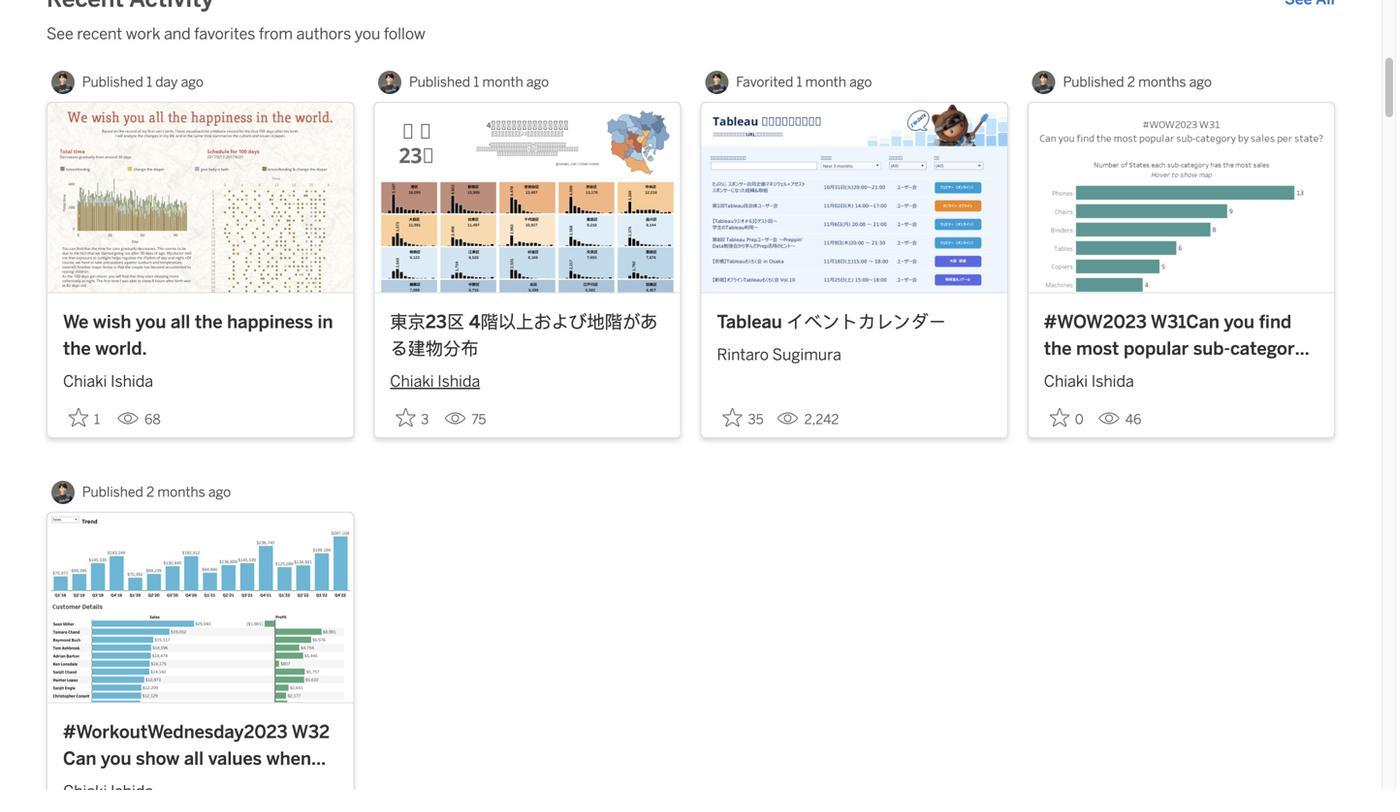 Task type: describe. For each thing, give the bounding box(es) containing it.
published 1 day ago
[[82, 74, 204, 90]]

w32
[[292, 721, 330, 743]]

ago for w31can
[[1189, 74, 1212, 90]]

tableau イベントカレンダー
[[717, 311, 946, 333]]

wish
[[93, 311, 131, 333]]

chiaki ishida for we wish you all the happiness in the world.
[[63, 372, 153, 391]]

month for 4階以上および地階があ
[[482, 74, 523, 90]]

chiaki ishida for 東京23区 4階以上および地階があ る建物分布
[[390, 372, 480, 391]]

#wow2023 w31can you find the most popular sub-category by sales per state? link
[[1044, 309, 1319, 386]]

東京23区 4階以上および地階があ る建物分布 link
[[390, 309, 665, 362]]

chiaki ishida image for we wish you all the happiness in the world.
[[51, 71, 74, 94]]

state?
[[1149, 364, 1202, 386]]

2,242
[[804, 412, 839, 428]]

chiaki ishida image for 東京23区 4階以上および地階があ る建物分布
[[378, 71, 401, 94]]

ago for 4階以上および地階があ
[[526, 74, 549, 90]]

published 1 month ago
[[409, 74, 549, 90]]

46
[[1125, 412, 1142, 428]]

#wow2023 w31can you find the most popular sub-category by sales per state?
[[1044, 311, 1305, 386]]

workbook thumbnail image for 4階以上および地階があ
[[375, 103, 680, 292]]

can
[[63, 748, 96, 769]]

month for イベントカレンダー
[[805, 74, 846, 90]]

workbook thumbnail image for w31can
[[1029, 103, 1334, 292]]

favorites
[[194, 25, 255, 43]]

see recent work and favorites from authors you follow
[[47, 25, 425, 43]]

1 vertical spatial months
[[157, 484, 205, 500]]

sub-
[[1193, 338, 1230, 359]]

tableau イベントカレンダー link
[[717, 309, 992, 335]]

see
[[47, 25, 73, 43]]

ishida for wish
[[111, 372, 153, 391]]

chiaki for #wow2023 w31can you find the most popular sub-category by sales per state?
[[1044, 372, 1088, 391]]

chiaki for 東京23区 4階以上および地階があ る建物分布
[[390, 372, 434, 391]]

ishida for w31can
[[1092, 372, 1134, 391]]

from
[[259, 25, 293, 43]]

ishida for 4階以上および地階があ
[[438, 372, 480, 391]]

chiaki ishida link for 4階以上および地階があ
[[390, 362, 665, 393]]

0
[[1075, 412, 1084, 428]]

35
[[748, 412, 764, 428]]

favorited 1 month ago
[[736, 74, 872, 90]]

る建物分布
[[390, 338, 479, 359]]

chiaki ishida link for wish
[[63, 362, 338, 393]]

1 horizontal spatial published 2 months ago
[[1063, 74, 1212, 90]]

1 inside button
[[94, 412, 100, 428]]

you inside #wow2023 w31can you find the most popular sub-category by sales per state?
[[1224, 311, 1255, 333]]

ago for wish
[[181, 74, 204, 90]]

workbook thumbnail image for wish
[[48, 103, 353, 292]]

see all recent activity element
[[1285, 0, 1335, 11]]

all inside we wish you all the happiness in the world.
[[171, 311, 190, 333]]

rintaro sugimura
[[717, 346, 842, 364]]

東京23区 4階以上および地階があ る建物分布
[[390, 311, 658, 359]]

work
[[126, 25, 160, 43]]

happiness
[[227, 311, 313, 333]]

3
[[421, 412, 429, 428]]

68
[[144, 412, 161, 428]]

#workoutwednesday2023 w32 can you show all values when filtering? link
[[63, 719, 338, 790]]

tableau
[[717, 311, 782, 333]]

filtering?
[[63, 774, 139, 790]]



Task type: vqa. For each thing, say whether or not it's contained in the screenshot.
happiness
yes



Task type: locate. For each thing, give the bounding box(es) containing it.
ishida up '75 views' element
[[438, 372, 480, 391]]

1 chiaki from the left
[[63, 372, 107, 391]]

you inside #workoutwednesday2023 w32 can you show all values when filtering?
[[101, 748, 131, 769]]

chiaki ishida image
[[51, 71, 74, 94], [378, 71, 401, 94], [1032, 71, 1055, 94], [51, 481, 74, 504]]

rintaro
[[717, 346, 769, 364]]

you up filtering? on the bottom left of page
[[101, 748, 131, 769]]

#wow2023
[[1044, 311, 1147, 333]]

0 vertical spatial months
[[1138, 74, 1186, 90]]

the inside #wow2023 w31can you find the most popular sub-category by sales per state?
[[1044, 338, 1072, 359]]

2 ishida from the left
[[438, 372, 480, 391]]

4階以上および地階があ
[[469, 311, 658, 333]]

東京23区
[[390, 311, 465, 333]]

published for #wow2023
[[1063, 74, 1124, 90]]

1 horizontal spatial chiaki ishida link
[[390, 362, 665, 393]]

chiaki ishida link down the popular at the right of page
[[1044, 362, 1319, 393]]

chiaki up 3 button
[[390, 372, 434, 391]]

chiaki
[[63, 372, 107, 391], [390, 372, 434, 391], [1044, 372, 1088, 391]]

world.
[[95, 338, 147, 359]]

chiaki ishida image for #wow2023 w31can you find the most popular sub-category by sales per state?
[[1032, 71, 1055, 94]]

0 horizontal spatial 2
[[146, 484, 154, 500]]

chiaki ishida link
[[63, 362, 338, 393], [390, 362, 665, 393], [1044, 362, 1319, 393]]

all inside #workoutwednesday2023 w32 can you show all values when filtering?
[[184, 748, 204, 769]]

2 chiaki from the left
[[390, 372, 434, 391]]

find
[[1259, 311, 1292, 333]]

the left the happiness
[[195, 311, 223, 333]]

0 vertical spatial published 2 months ago
[[1063, 74, 1212, 90]]

the for we
[[195, 311, 223, 333]]

category
[[1230, 338, 1305, 359]]

by
[[1044, 364, 1064, 386]]

you left follow
[[355, 25, 380, 43]]

1 horizontal spatial months
[[1138, 74, 1186, 90]]

ishida down the world.
[[111, 372, 153, 391]]

day
[[155, 74, 178, 90]]

1 vertical spatial all
[[184, 748, 204, 769]]

you
[[355, 25, 380, 43], [136, 311, 166, 333], [1224, 311, 1255, 333], [101, 748, 131, 769]]

when
[[266, 748, 311, 769]]

workbook thumbnail image for イベントカレンダー
[[702, 103, 1007, 292]]

0 horizontal spatial chiaki ishida link
[[63, 362, 338, 393]]

months
[[1138, 74, 1186, 90], [157, 484, 205, 500]]

per
[[1116, 364, 1144, 386]]

published for we
[[82, 74, 143, 90]]

3 chiaki from the left
[[1044, 372, 1088, 391]]

0 horizontal spatial published 2 months ago
[[82, 484, 231, 500]]

chiaki up 1 button
[[63, 372, 107, 391]]

the for #wow2023
[[1044, 338, 1072, 359]]

authors
[[296, 25, 351, 43]]

the
[[195, 311, 223, 333], [63, 338, 91, 359], [1044, 338, 1072, 359]]

1 vertical spatial 2
[[146, 484, 154, 500]]

2 horizontal spatial chiaki ishida link
[[1044, 362, 1319, 393]]

published
[[82, 74, 143, 90], [409, 74, 470, 90], [1063, 74, 1124, 90], [82, 484, 143, 500]]

you left find
[[1224, 311, 1255, 333]]

46 views element
[[1091, 404, 1149, 435]]

1 for イベントカレンダー
[[797, 74, 802, 90]]

follow
[[384, 25, 425, 43]]

68 views element
[[110, 404, 168, 435]]

see recent work and favorites from authors you follow element
[[47, 22, 1335, 46]]

chiaki ishida for #wow2023 w31can you find the most popular sub-category by sales per state?
[[1044, 372, 1134, 391]]

75 views element
[[437, 404, 494, 435]]

Add Favorite button
[[717, 402, 769, 433]]

1 horizontal spatial chiaki ishida
[[390, 372, 480, 391]]

2 chiaki ishida link from the left
[[390, 362, 665, 393]]

chiaki ishida link down 東京23区 4階以上および地階があ る建物分布 at the left of the page
[[390, 362, 665, 393]]

2 horizontal spatial ishida
[[1092, 372, 1134, 391]]

month
[[482, 74, 523, 90], [805, 74, 846, 90]]

2 horizontal spatial chiaki
[[1044, 372, 1088, 391]]

2
[[1127, 74, 1135, 90], [146, 484, 154, 500]]

in
[[318, 311, 333, 333]]

1 vertical spatial published 2 months ago
[[82, 484, 231, 500]]

you inside we wish you all the happiness in the world.
[[136, 311, 166, 333]]

0 horizontal spatial ishida
[[111, 372, 153, 391]]

0 horizontal spatial chiaki ishida
[[63, 372, 153, 391]]

1 horizontal spatial chiaki
[[390, 372, 434, 391]]

1 ishida from the left
[[111, 372, 153, 391]]

chiaki ishida down most
[[1044, 372, 1134, 391]]

1
[[146, 74, 152, 90], [473, 74, 479, 90], [797, 74, 802, 90], [94, 412, 100, 428]]

0 horizontal spatial month
[[482, 74, 523, 90]]

2 month from the left
[[805, 74, 846, 90]]

1 for wish
[[146, 74, 152, 90]]

rintaro sugimura link
[[717, 335, 992, 366]]

2,242 views element
[[769, 404, 847, 435]]

you inside see recent work and favorites from authors you follow element
[[355, 25, 380, 43]]

chiaki for we wish you all the happiness in the world.
[[63, 372, 107, 391]]

イベントカレンダー
[[787, 311, 946, 333]]

ishida down most
[[1092, 372, 1134, 391]]

most
[[1076, 338, 1119, 359]]

#workoutwednesday2023
[[63, 721, 288, 743]]

you right 'wish'
[[136, 311, 166, 333]]

1 chiaki ishida link from the left
[[63, 362, 338, 393]]

0 vertical spatial 2
[[1127, 74, 1135, 90]]

2 chiaki ishida from the left
[[390, 372, 480, 391]]

all
[[171, 311, 190, 333], [184, 748, 204, 769]]

chiaki ishida
[[63, 372, 153, 391], [390, 372, 480, 391], [1044, 372, 1134, 391]]

published 2 months ago
[[1063, 74, 1212, 90], [82, 484, 231, 500]]

we wish you all the happiness in the world.
[[63, 311, 333, 359]]

all right 'wish'
[[171, 311, 190, 333]]

1 horizontal spatial 2
[[1127, 74, 1135, 90]]

chiaki ishida link for w31can
[[1044, 362, 1319, 393]]

chiaki ishida link down we wish you all the happiness in the world.
[[63, 362, 338, 393]]

Add Favorite button
[[63, 402, 110, 433]]

chiaki ishida down る建物分布
[[390, 372, 480, 391]]

2 horizontal spatial chiaki ishida
[[1044, 372, 1134, 391]]

Add Favorite button
[[1044, 402, 1091, 433]]

1 horizontal spatial the
[[195, 311, 223, 333]]

sugimura
[[772, 346, 842, 364]]

0 horizontal spatial the
[[63, 338, 91, 359]]

#workoutwednesday2023 w32 can you show all values when filtering?
[[63, 721, 330, 790]]

show
[[136, 748, 180, 769]]

favorited
[[736, 74, 793, 90]]

3 chiaki ishida link from the left
[[1044, 362, 1319, 393]]

chiaki ishida image
[[705, 71, 728, 94]]

1 for 4階以上および地階があ
[[473, 74, 479, 90]]

and
[[164, 25, 191, 43]]

1 month from the left
[[482, 74, 523, 90]]

Add Favorite button
[[390, 402, 437, 433]]

chiaki up add favorite button
[[1044, 372, 1088, 391]]

sales
[[1069, 364, 1112, 386]]

0 horizontal spatial months
[[157, 484, 205, 500]]

w31can
[[1151, 311, 1220, 333]]

values
[[208, 748, 262, 769]]

the up by
[[1044, 338, 1072, 359]]

recent activity heading
[[47, 0, 214, 15]]

the down the we at the top of page
[[63, 338, 91, 359]]

published for 東京23区
[[409, 74, 470, 90]]

1 horizontal spatial month
[[805, 74, 846, 90]]

ishida
[[111, 372, 153, 391], [438, 372, 480, 391], [1092, 372, 1134, 391]]

3 ishida from the left
[[1092, 372, 1134, 391]]

we wish you all the happiness in the world. link
[[63, 309, 338, 362]]

75
[[471, 412, 486, 428]]

1 horizontal spatial ishida
[[438, 372, 480, 391]]

all down the '#workoutwednesday2023'
[[184, 748, 204, 769]]

ago for イベントカレンダー
[[849, 74, 872, 90]]

workbook thumbnail image
[[48, 103, 353, 292], [375, 103, 680, 292], [702, 103, 1007, 292], [1029, 103, 1334, 292], [48, 513, 353, 702]]

we
[[63, 311, 89, 333]]

chiaki ishida down the world.
[[63, 372, 153, 391]]

3 chiaki ishida from the left
[[1044, 372, 1134, 391]]

2 horizontal spatial the
[[1044, 338, 1072, 359]]

ago
[[181, 74, 204, 90], [526, 74, 549, 90], [849, 74, 872, 90], [1189, 74, 1212, 90], [208, 484, 231, 500]]

0 vertical spatial all
[[171, 311, 190, 333]]

popular
[[1124, 338, 1189, 359]]

0 horizontal spatial chiaki
[[63, 372, 107, 391]]

recent
[[77, 25, 122, 43]]

1 chiaki ishida from the left
[[63, 372, 153, 391]]



